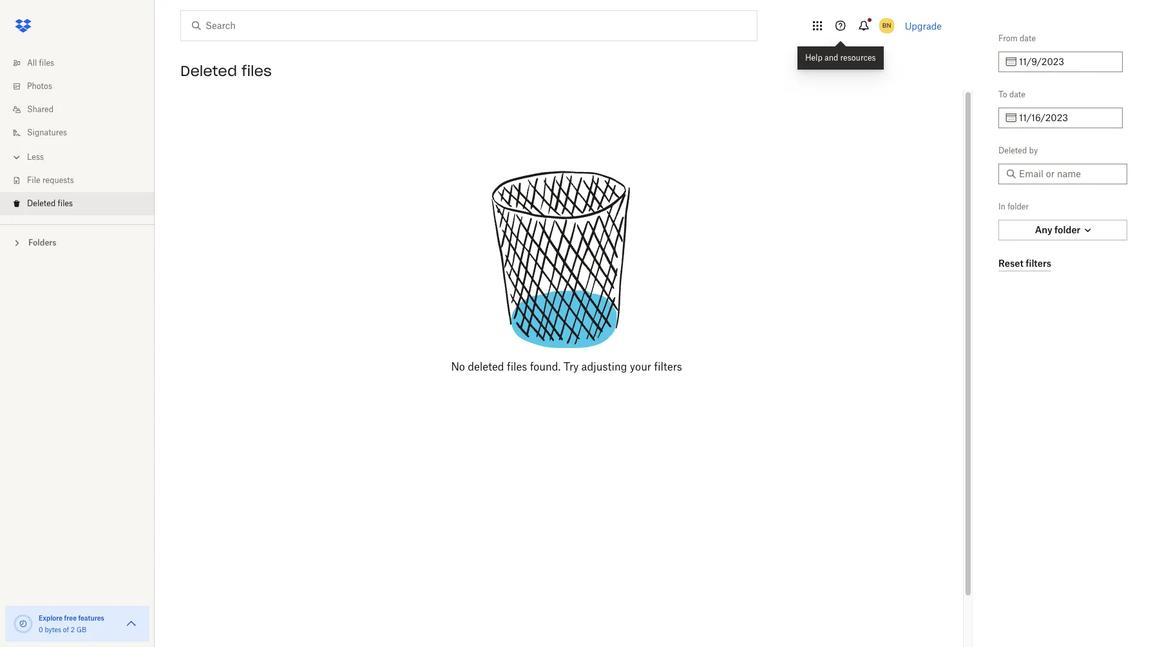 Task type: locate. For each thing, give the bounding box(es) containing it.
bytes
[[45, 626, 61, 634]]

found.
[[530, 360, 561, 373]]

any
[[1036, 224, 1053, 235]]

from date
[[999, 34, 1037, 43]]

filters inside button
[[1026, 258, 1052, 268]]

photos link
[[10, 75, 155, 98]]

folder
[[1008, 202, 1029, 211], [1055, 224, 1081, 235]]

bn
[[883, 21, 892, 30]]

2 horizontal spatial deleted
[[999, 146, 1028, 155]]

0 vertical spatial folder
[[1008, 202, 1029, 211]]

2 vertical spatial deleted
[[27, 199, 56, 208]]

From date text field
[[1020, 55, 1116, 69]]

list containing all files
[[0, 44, 155, 224]]

1 vertical spatial filters
[[655, 360, 683, 373]]

list
[[0, 44, 155, 224]]

features
[[78, 614, 104, 622]]

Search text field
[[206, 19, 731, 33]]

try
[[564, 360, 579, 373]]

date right from
[[1020, 34, 1037, 43]]

filters
[[1026, 258, 1052, 268], [655, 360, 683, 373]]

requests
[[42, 175, 74, 185]]

upgrade
[[905, 20, 942, 31]]

deleted files
[[180, 62, 272, 80], [27, 199, 73, 208]]

0 horizontal spatial deleted
[[27, 199, 56, 208]]

0
[[39, 626, 43, 634]]

0 vertical spatial deleted
[[180, 62, 237, 80]]

filters right reset
[[1026, 258, 1052, 268]]

0 vertical spatial date
[[1020, 34, 1037, 43]]

1 horizontal spatial filters
[[1026, 258, 1052, 268]]

folder inside button
[[1055, 224, 1081, 235]]

0 horizontal spatial filters
[[655, 360, 683, 373]]

deleted
[[180, 62, 237, 80], [999, 146, 1028, 155], [27, 199, 56, 208]]

files
[[39, 58, 54, 68], [242, 62, 272, 80], [58, 199, 73, 208], [507, 360, 528, 373]]

0 horizontal spatial folder
[[1008, 202, 1029, 211]]

2
[[71, 626, 75, 634]]

folder right the in in the top right of the page
[[1008, 202, 1029, 211]]

filters right the your
[[655, 360, 683, 373]]

file requests link
[[10, 169, 155, 192]]

explore
[[39, 614, 63, 622]]

all files
[[27, 58, 54, 68]]

date right to
[[1010, 90, 1026, 99]]

explore free features 0 bytes of 2 gb
[[39, 614, 104, 634]]

your
[[630, 360, 652, 373]]

upgrade link
[[905, 20, 942, 31]]

less
[[27, 152, 44, 162]]

date
[[1020, 34, 1037, 43], [1010, 90, 1026, 99]]

deleted files inside list item
[[27, 199, 73, 208]]

any folder button
[[999, 220, 1128, 240]]

0 vertical spatial filters
[[1026, 258, 1052, 268]]

no deleted files found. try adjusting your filters
[[451, 360, 683, 373]]

folders button
[[0, 233, 155, 252]]

file
[[27, 175, 40, 185]]

1 vertical spatial deleted files
[[27, 199, 73, 208]]

file requests
[[27, 175, 74, 185]]

0 horizontal spatial deleted files
[[27, 199, 73, 208]]

all files link
[[10, 52, 155, 75]]

folder right any
[[1055, 224, 1081, 235]]

1 horizontal spatial folder
[[1055, 224, 1081, 235]]

reset filters button
[[999, 256, 1052, 271]]

of
[[63, 626, 69, 634]]

by
[[1030, 146, 1039, 155]]

files inside "link"
[[39, 58, 54, 68]]

to date
[[999, 90, 1026, 99]]

photos
[[27, 81, 52, 91]]

1 vertical spatial date
[[1010, 90, 1026, 99]]

adjusting
[[582, 360, 627, 373]]

deleted
[[468, 360, 504, 373]]

0 vertical spatial deleted files
[[180, 62, 272, 80]]

1 vertical spatial folder
[[1055, 224, 1081, 235]]

deleted files list item
[[0, 192, 155, 215]]



Task type: vqa. For each thing, say whether or not it's contained in the screenshot.
third Try for free from the right
no



Task type: describe. For each thing, give the bounding box(es) containing it.
free
[[64, 614, 77, 622]]

any folder
[[1036, 224, 1081, 235]]

gb
[[76, 626, 86, 634]]

reset filters
[[999, 258, 1052, 268]]

To date text field
[[1020, 111, 1116, 125]]

files inside list item
[[58, 199, 73, 208]]

deleted inside list item
[[27, 199, 56, 208]]

folder for any folder
[[1055, 224, 1081, 235]]

quota usage element
[[13, 614, 34, 634]]

deleted files link
[[10, 192, 155, 215]]

from
[[999, 34, 1018, 43]]

in
[[999, 202, 1006, 211]]

date for from date
[[1020, 34, 1037, 43]]

reset
[[999, 258, 1024, 268]]

1 vertical spatial deleted
[[999, 146, 1028, 155]]

1 horizontal spatial deleted files
[[180, 62, 272, 80]]

1 horizontal spatial deleted
[[180, 62, 237, 80]]

to
[[999, 90, 1008, 99]]

dropbox image
[[10, 13, 36, 39]]

less image
[[10, 151, 23, 164]]

in folder
[[999, 202, 1029, 211]]

no
[[451, 360, 465, 373]]

shared
[[27, 104, 54, 114]]

deleted by
[[999, 146, 1039, 155]]

shared link
[[10, 98, 155, 121]]

Deleted by text field
[[1020, 167, 1120, 181]]

all
[[27, 58, 37, 68]]

folders
[[28, 238, 56, 248]]

date for to date
[[1010, 90, 1026, 99]]

folder for in folder
[[1008, 202, 1029, 211]]

signatures link
[[10, 121, 155, 144]]

bn button
[[877, 15, 898, 36]]

signatures
[[27, 128, 67, 137]]



